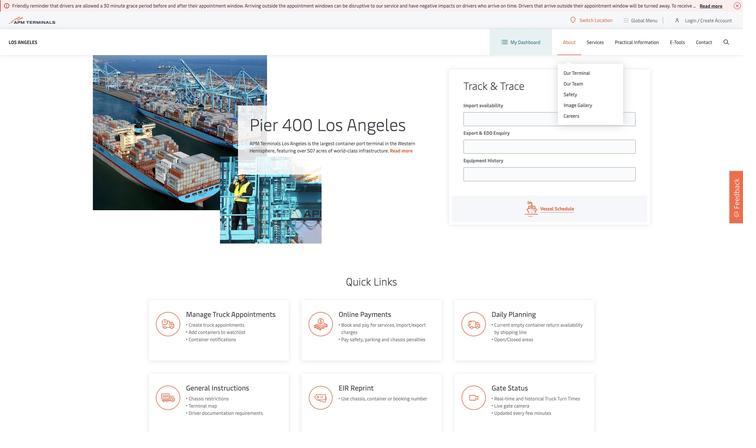 Task type: vqa. For each thing, say whether or not it's contained in the screenshot.
tab list containing Alerts & Notifications
no



Task type: locate. For each thing, give the bounding box(es) containing it.
window.
[[227, 2, 244, 9]]

0 vertical spatial read more
[[700, 2, 723, 9]]

1 horizontal spatial los
[[282, 140, 289, 146]]

container inside eir reprint use chassis, container or booking number
[[367, 396, 387, 402]]

pier
[[250, 112, 278, 135]]

1 horizontal spatial that
[[534, 2, 543, 9]]

0 horizontal spatial terminal
[[188, 403, 206, 409]]

daily planning current empty container return availability by shipping line open/closed areas
[[492, 310, 583, 343]]

0 horizontal spatial &
[[479, 130, 483, 136]]

drivers left are on the left of page
[[60, 2, 74, 9]]

0 horizontal spatial outside
[[262, 2, 278, 9]]

windows
[[315, 2, 333, 9]]

eir reprint use chassis, container or booking number
[[339, 383, 427, 402]]

every
[[513, 410, 524, 417]]

1 horizontal spatial container
[[367, 396, 387, 402]]

apmt icon 135 image
[[309, 386, 333, 410]]

and left the chassis
[[382, 336, 389, 343]]

0 horizontal spatial angeles
[[18, 39, 37, 45]]

2 horizontal spatial the
[[390, 140, 397, 146]]

1 horizontal spatial appointment
[[287, 2, 314, 9]]

0 horizontal spatial container
[[336, 140, 355, 146]]

0 vertical spatial our
[[564, 70, 571, 76]]

and up camera
[[516, 396, 524, 402]]

and
[[168, 2, 176, 9], [400, 2, 408, 9], [353, 322, 361, 328], [382, 336, 389, 343], [516, 396, 524, 402]]

that right reminder
[[50, 2, 59, 9]]

gate
[[504, 403, 513, 409]]

e-tools button
[[670, 29, 685, 55]]

to left "our"
[[371, 2, 375, 9]]

2 horizontal spatial container
[[526, 322, 545, 328]]

los
[[9, 39, 17, 45], [317, 112, 343, 135], [282, 140, 289, 146]]

services button
[[587, 29, 604, 55]]

charges
[[341, 329, 358, 336]]

on left time.
[[501, 2, 506, 9]]

container for eir reprint
[[367, 396, 387, 402]]

our left team
[[564, 80, 571, 87]]

0 horizontal spatial arrive
[[488, 2, 500, 9]]

0 vertical spatial &
[[490, 78, 498, 93]]

map
[[208, 403, 217, 409]]

0 horizontal spatial read
[[390, 147, 401, 154]]

1 horizontal spatial create
[[701, 17, 714, 23]]

container up line
[[526, 322, 545, 328]]

0 vertical spatial terminal
[[572, 70, 590, 76]]

read down western
[[390, 147, 401, 154]]

appointment left window.
[[199, 2, 226, 9]]

1 horizontal spatial &
[[490, 78, 498, 93]]

online payments book and pay for services, import/export charges pay safety, parking and chassis penalties
[[339, 310, 426, 343]]

400
[[282, 112, 313, 135]]

on right "impacts"
[[456, 2, 461, 9]]

their right the after
[[188, 2, 198, 9]]

1 horizontal spatial drivers
[[462, 2, 477, 9]]

0 horizontal spatial be
[[343, 2, 348, 9]]

will
[[630, 2, 637, 9]]

1 horizontal spatial their
[[574, 2, 583, 9]]

angeles inside apm terminals los angeles is the largest container port terminal in the western hemisphere, featuring over 507 acres of world-class infrastructure.
[[290, 140, 307, 146]]

2 vertical spatial los
[[282, 140, 289, 146]]

book
[[341, 322, 352, 328]]

1 horizontal spatial arrive
[[544, 2, 556, 9]]

who
[[478, 2, 487, 9]]

payments
[[360, 310, 391, 319]]

read more down western
[[390, 147, 413, 154]]

e-tools
[[670, 39, 685, 45]]

gate
[[492, 383, 506, 393]]

import
[[464, 102, 478, 109]]

read more up login / create account
[[700, 2, 723, 9]]

feedback button
[[730, 171, 743, 224]]

appointment left windows at the top left
[[287, 2, 314, 9]]

for
[[370, 322, 376, 328]]

1 vertical spatial container
[[526, 322, 545, 328]]

terminals
[[261, 140, 281, 146]]

2 vertical spatial angeles
[[290, 140, 307, 146]]

0 horizontal spatial more
[[402, 147, 413, 154]]

manage truck appointments create truck appointments add containers to watchlist container notifications
[[186, 310, 275, 343]]

availability
[[479, 102, 503, 109], [560, 322, 583, 328]]

1 horizontal spatial read more
[[700, 2, 723, 9]]

appointment
[[199, 2, 226, 9], [287, 2, 314, 9], [584, 2, 611, 9]]

0 horizontal spatial on
[[456, 2, 461, 9]]

1 outside from the left
[[262, 2, 278, 9]]

shipping
[[500, 329, 518, 336]]

2 horizontal spatial angeles
[[347, 112, 406, 135]]

1 horizontal spatial availability
[[560, 322, 583, 328]]

1 horizontal spatial truck
[[545, 396, 556, 402]]

to
[[371, 2, 375, 9], [221, 329, 225, 336]]

0 vertical spatial angeles
[[18, 39, 37, 45]]

friendly
[[12, 2, 29, 9]]

pay
[[362, 322, 369, 328]]

0 horizontal spatial availability
[[479, 102, 503, 109]]

on
[[456, 2, 461, 9], [501, 2, 506, 9]]

0 horizontal spatial read more
[[390, 147, 413, 154]]

their up switch
[[574, 2, 583, 9]]

port
[[356, 140, 365, 146]]

terminal up team
[[572, 70, 590, 76]]

read up login / create account link on the right of the page
[[700, 2, 710, 9]]

los inside los angeles link
[[9, 39, 17, 45]]

appointments
[[215, 322, 244, 328]]

container up the world-
[[336, 140, 355, 146]]

0 vertical spatial container
[[336, 140, 355, 146]]

parking
[[365, 336, 380, 343]]

1 horizontal spatial the
[[312, 140, 319, 146]]

0 horizontal spatial appointment
[[199, 2, 226, 9]]

read for read more 'button'
[[700, 2, 710, 9]]

our up our team
[[564, 70, 571, 76]]

drivers left who
[[462, 2, 477, 9]]

more
[[711, 2, 723, 9], [402, 147, 413, 154]]

location
[[595, 17, 613, 23]]

arrive right who
[[488, 2, 500, 9]]

camera
[[514, 403, 529, 409]]

0 horizontal spatial to
[[221, 329, 225, 336]]

1 vertical spatial more
[[402, 147, 413, 154]]

more up the account
[[711, 2, 723, 9]]

featuring
[[277, 147, 296, 154]]

image gallery link
[[564, 102, 606, 108]]

1 vertical spatial los
[[317, 112, 343, 135]]

our for our team
[[564, 80, 571, 87]]

create right /
[[701, 17, 714, 23]]

1 horizontal spatial to
[[371, 2, 375, 9]]

truck left turn
[[545, 396, 556, 402]]

read more button
[[700, 2, 723, 9]]

0 vertical spatial to
[[371, 2, 375, 9]]

create inside manage truck appointments create truck appointments add containers to watchlist container notifications
[[188, 322, 202, 328]]

add
[[188, 329, 197, 336]]

2 arrive from the left
[[544, 2, 556, 9]]

0 vertical spatial los
[[9, 39, 17, 45]]

read more for read more 'button'
[[700, 2, 723, 9]]

login / create account
[[685, 17, 732, 23]]

turned
[[644, 2, 658, 9]]

availability down track & trace
[[479, 102, 503, 109]]

0 horizontal spatial truck
[[212, 310, 229, 319]]

1 that from the left
[[50, 2, 59, 9]]

a
[[100, 2, 103, 9]]

class
[[348, 147, 358, 154]]

apm
[[250, 140, 260, 146]]

1 horizontal spatial outside
[[557, 2, 573, 9]]

1 vertical spatial &
[[479, 130, 483, 136]]

1 vertical spatial angeles
[[347, 112, 406, 135]]

read inside 'button'
[[700, 2, 710, 9]]

instructions
[[211, 383, 249, 393]]

our terminal link
[[564, 70, 606, 76]]

1 horizontal spatial be
[[638, 2, 643, 9]]

1 horizontal spatial read
[[700, 2, 710, 9]]

or
[[388, 396, 392, 402]]

1 vertical spatial create
[[188, 322, 202, 328]]

1 horizontal spatial angeles
[[290, 140, 307, 146]]

1 vertical spatial to
[[221, 329, 225, 336]]

1 our from the top
[[564, 70, 571, 76]]

allowed
[[83, 2, 99, 9]]

availability inside daily planning current empty container return availability by shipping line open/closed areas
[[560, 322, 583, 328]]

appointment up switch location
[[584, 2, 611, 9]]

2 vertical spatial container
[[367, 396, 387, 402]]

container
[[336, 140, 355, 146], [526, 322, 545, 328], [367, 396, 387, 402]]

1 arrive from the left
[[488, 2, 500, 9]]

be right can
[[343, 2, 348, 9]]

to up notifications
[[221, 329, 225, 336]]

container for daily planning
[[526, 322, 545, 328]]

0 horizontal spatial drivers
[[60, 2, 74, 9]]

tools
[[674, 39, 685, 45]]

global
[[631, 17, 645, 23]]

1 vertical spatial read
[[390, 147, 401, 154]]

angeles for pier 400 los angeles
[[347, 112, 406, 135]]

& left the trace
[[490, 78, 498, 93]]

1 horizontal spatial on
[[501, 2, 506, 9]]

1 horizontal spatial terminal
[[572, 70, 590, 76]]

container inside daily planning current empty container return availability by shipping line open/closed areas
[[526, 322, 545, 328]]

more inside read more 'button'
[[711, 2, 723, 9]]

2 our from the top
[[564, 80, 571, 87]]

& for edo
[[479, 130, 483, 136]]

1 vertical spatial availability
[[560, 322, 583, 328]]

1 vertical spatial terminal
[[188, 403, 206, 409]]

1 vertical spatial our
[[564, 80, 571, 87]]

our terminal
[[564, 70, 590, 76]]

0 horizontal spatial that
[[50, 2, 59, 9]]

terminal down chassis
[[188, 403, 206, 409]]

0 horizontal spatial the
[[279, 2, 286, 9]]

careers link
[[564, 113, 606, 119]]

track
[[464, 78, 488, 93]]

more down western
[[402, 147, 413, 154]]

2 drivers from the left
[[462, 2, 477, 9]]

and left the after
[[168, 2, 176, 9]]

container left or
[[367, 396, 387, 402]]

historical
[[525, 396, 544, 402]]

2 horizontal spatial los
[[317, 112, 343, 135]]

read more link
[[390, 147, 413, 154]]

eir
[[339, 383, 349, 393]]

impacts
[[438, 2, 455, 9]]

0 vertical spatial read
[[700, 2, 710, 9]]

line
[[519, 329, 527, 336]]

truck up appointments
[[212, 310, 229, 319]]

create up add at the left
[[188, 322, 202, 328]]

live
[[494, 403, 503, 409]]

gallery
[[578, 102, 592, 108]]

1 vertical spatial truck
[[545, 396, 556, 402]]

minutes
[[534, 410, 551, 417]]

1 vertical spatial read more
[[390, 147, 413, 154]]

outside
[[262, 2, 278, 9], [557, 2, 573, 9]]

gate status real-time and historical truck turn times live gate camera updated every few minutes
[[492, 383, 580, 417]]

after
[[177, 2, 187, 9]]

arrive right drivers at the right of page
[[544, 2, 556, 9]]

time
[[505, 396, 515, 402]]

by
[[494, 329, 499, 336]]

truck inside gate status real-time and historical truck turn times live gate camera updated every few minutes
[[545, 396, 556, 402]]

create
[[701, 17, 714, 23], [188, 322, 202, 328]]

0 vertical spatial create
[[701, 17, 714, 23]]

receive
[[678, 2, 692, 9]]

los for apm
[[282, 140, 289, 146]]

times
[[568, 396, 580, 402]]

availability right return
[[560, 322, 583, 328]]

1 horizontal spatial more
[[711, 2, 723, 9]]

few
[[526, 410, 533, 417]]

1 appointment from the left
[[199, 2, 226, 9]]

& left 'edo'
[[479, 130, 483, 136]]

0 horizontal spatial create
[[188, 322, 202, 328]]

return
[[546, 322, 559, 328]]

2 horizontal spatial appointment
[[584, 2, 611, 9]]

reprint
[[351, 383, 374, 393]]

0 horizontal spatial their
[[188, 2, 198, 9]]

current
[[494, 322, 510, 328]]

los inside apm terminals los angeles is the largest container port terminal in the western hemisphere, featuring over 507 acres of world-class infrastructure.
[[282, 140, 289, 146]]

updated
[[494, 410, 512, 417]]

largest
[[320, 140, 334, 146]]

reminder
[[30, 2, 49, 9]]

window
[[612, 2, 629, 9]]

that right drivers at the right of page
[[534, 2, 543, 9]]

1 on from the left
[[456, 2, 461, 9]]

0 vertical spatial more
[[711, 2, 723, 9]]

0 vertical spatial truck
[[212, 310, 229, 319]]

safety,
[[350, 336, 364, 343]]

0 horizontal spatial los
[[9, 39, 17, 45]]

be right will
[[638, 2, 643, 9]]



Task type: describe. For each thing, give the bounding box(es) containing it.
watchlist
[[226, 329, 245, 336]]

507
[[307, 147, 315, 154]]

services
[[587, 39, 604, 45]]

container inside apm terminals los angeles is the largest container port terminal in the western hemisphere, featuring over 507 acres of world-class infrastructure.
[[336, 140, 355, 146]]

areas
[[522, 336, 533, 343]]

drivers
[[519, 2, 533, 9]]

arriving
[[245, 2, 261, 9]]

safety
[[564, 91, 577, 98]]

feedback
[[732, 178, 741, 209]]

planning
[[509, 310, 536, 319]]

open/closed
[[494, 336, 521, 343]]

driver information - 58 image
[[156, 386, 180, 410]]

2 their from the left
[[574, 2, 583, 9]]

general instructions chassis restrictions terminal map driver documentation requirements
[[186, 383, 263, 417]]

time.
[[507, 2, 517, 9]]

driver
[[188, 410, 201, 417]]

practical information button
[[615, 29, 659, 55]]

& for trace
[[490, 78, 498, 93]]

minute
[[110, 2, 125, 9]]

2 outside from the left
[[557, 2, 573, 9]]

orange club loyalty program - 56 image
[[462, 312, 486, 337]]

vessel schedule
[[540, 206, 574, 212]]

30
[[104, 2, 109, 9]]

create inside login / create account link
[[701, 17, 714, 23]]

our team link
[[564, 80, 606, 87]]

acres
[[316, 147, 327, 154]]

over
[[297, 147, 306, 154]]

use
[[341, 396, 349, 402]]

image gallery
[[564, 102, 592, 108]]

angeles for apm terminals los angeles is the largest container port terminal in the western hemisphere, featuring over 507 acres of world-class infrastructure.
[[290, 140, 307, 146]]

dashboard
[[518, 39, 540, 45]]

future
[[693, 2, 706, 9]]

import availability
[[464, 102, 503, 109]]

daily
[[492, 310, 507, 319]]

period
[[139, 2, 152, 9]]

los angeles pier 400 image
[[93, 55, 267, 210]]

practical
[[615, 39, 633, 45]]

online
[[339, 310, 359, 319]]

0 vertical spatial availability
[[479, 102, 503, 109]]

is
[[308, 140, 311, 146]]

restrictions
[[205, 396, 228, 402]]

and left have
[[400, 2, 408, 9]]

read more for read more link
[[390, 147, 413, 154]]

to inside manage truck appointments create truck appointments add containers to watchlist container notifications
[[221, 329, 225, 336]]

our for our terminal
[[564, 70, 571, 76]]

tariffs - 131 image
[[309, 312, 333, 337]]

real-
[[494, 396, 505, 402]]

1 their from the left
[[188, 2, 198, 9]]

truck inside manage truck appointments create truck appointments add containers to watchlist container notifications
[[212, 310, 229, 319]]

manager truck appointments - 53 image
[[156, 312, 180, 337]]

1 be from the left
[[343, 2, 348, 9]]

our team
[[564, 80, 583, 87]]

switch location
[[580, 17, 613, 23]]

and left pay
[[353, 322, 361, 328]]

quick
[[346, 274, 371, 289]]

menu
[[646, 17, 658, 23]]

1 drivers from the left
[[60, 2, 74, 9]]

equipment
[[464, 157, 487, 164]]

read for read more link
[[390, 147, 401, 154]]

world-
[[334, 147, 348, 154]]

2 on from the left
[[501, 2, 506, 9]]

turn
[[557, 396, 567, 402]]

equipment history
[[464, 157, 504, 164]]

about
[[563, 39, 576, 45]]

edo
[[484, 130, 492, 136]]

more for read more 'button'
[[711, 2, 723, 9]]

global menu button
[[618, 11, 663, 29]]

switch location button
[[570, 17, 613, 23]]

are
[[75, 2, 82, 9]]

login
[[685, 17, 697, 23]]

number
[[411, 396, 427, 402]]

track & trace
[[464, 78, 525, 93]]

3 appointment from the left
[[584, 2, 611, 9]]

and inside gate status real-time and historical truck turn times live gate camera updated every few minutes
[[516, 396, 524, 402]]

los for pier
[[317, 112, 343, 135]]

team
[[572, 80, 583, 87]]

la secondary image
[[220, 157, 322, 244]]

global menu
[[631, 17, 658, 23]]

2 that from the left
[[534, 2, 543, 9]]

appointments
[[231, 310, 275, 319]]

my dashboard
[[511, 39, 540, 45]]

documentation
[[202, 410, 234, 417]]

trace
[[500, 78, 525, 93]]

gate cam image
[[462, 386, 486, 410]]

operational
[[708, 2, 731, 9]]

close alert image
[[734, 2, 741, 9]]

terminal
[[366, 140, 384, 146]]

/
[[698, 17, 699, 23]]

los angeles
[[9, 39, 37, 45]]

away. to
[[659, 2, 676, 9]]

contact button
[[696, 29, 712, 55]]

chassis
[[188, 396, 204, 402]]

manage
[[186, 310, 211, 319]]

more for read more link
[[402, 147, 413, 154]]

of
[[328, 147, 333, 154]]

2 be from the left
[[638, 2, 643, 9]]

quick links
[[346, 274, 397, 289]]

services,
[[378, 322, 395, 328]]

login / create account link
[[674, 12, 732, 29]]

alerts
[[733, 2, 743, 9]]

disruptive
[[349, 2, 370, 9]]

2 appointment from the left
[[287, 2, 314, 9]]

terminal inside general instructions chassis restrictions terminal map driver documentation requirements
[[188, 403, 206, 409]]



